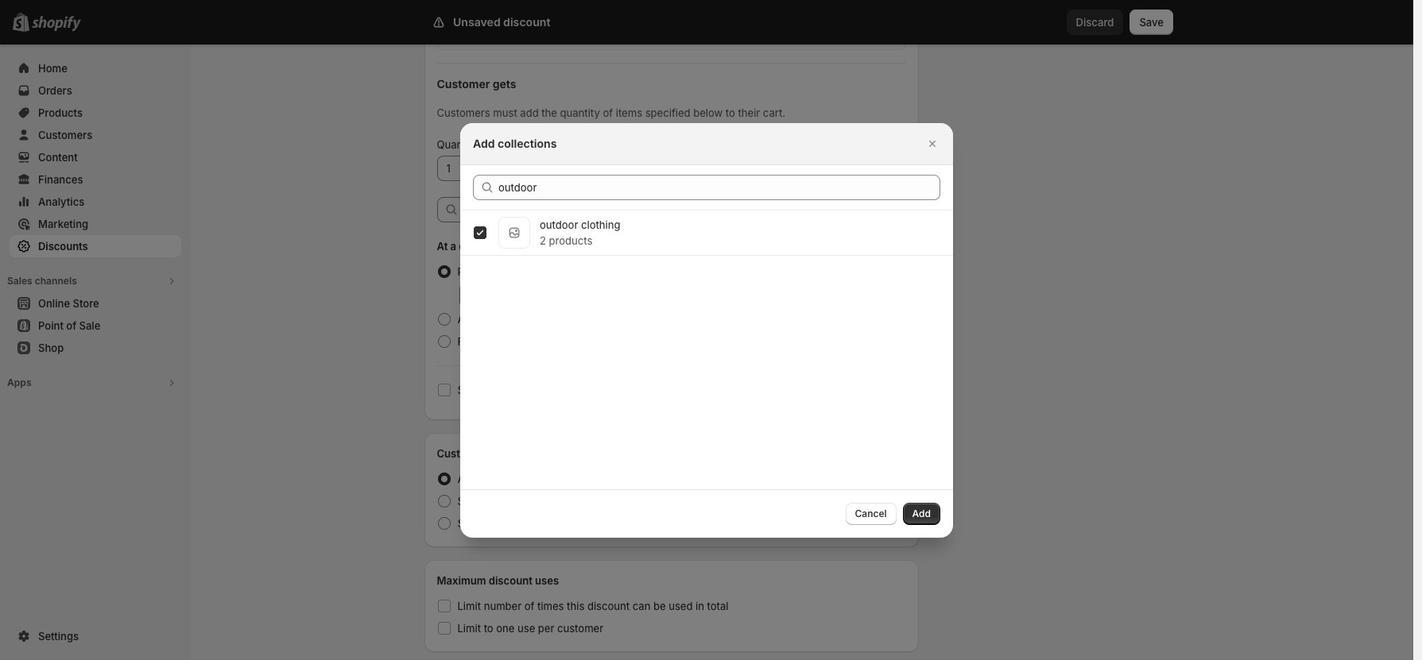Task type: describe. For each thing, give the bounding box(es) containing it.
Search collections text field
[[499, 175, 941, 200]]

shopify image
[[32, 16, 81, 32]]



Task type: vqa. For each thing, say whether or not it's contained in the screenshot.
a
no



Task type: locate. For each thing, give the bounding box(es) containing it.
dialog
[[0, 123, 1414, 538]]



